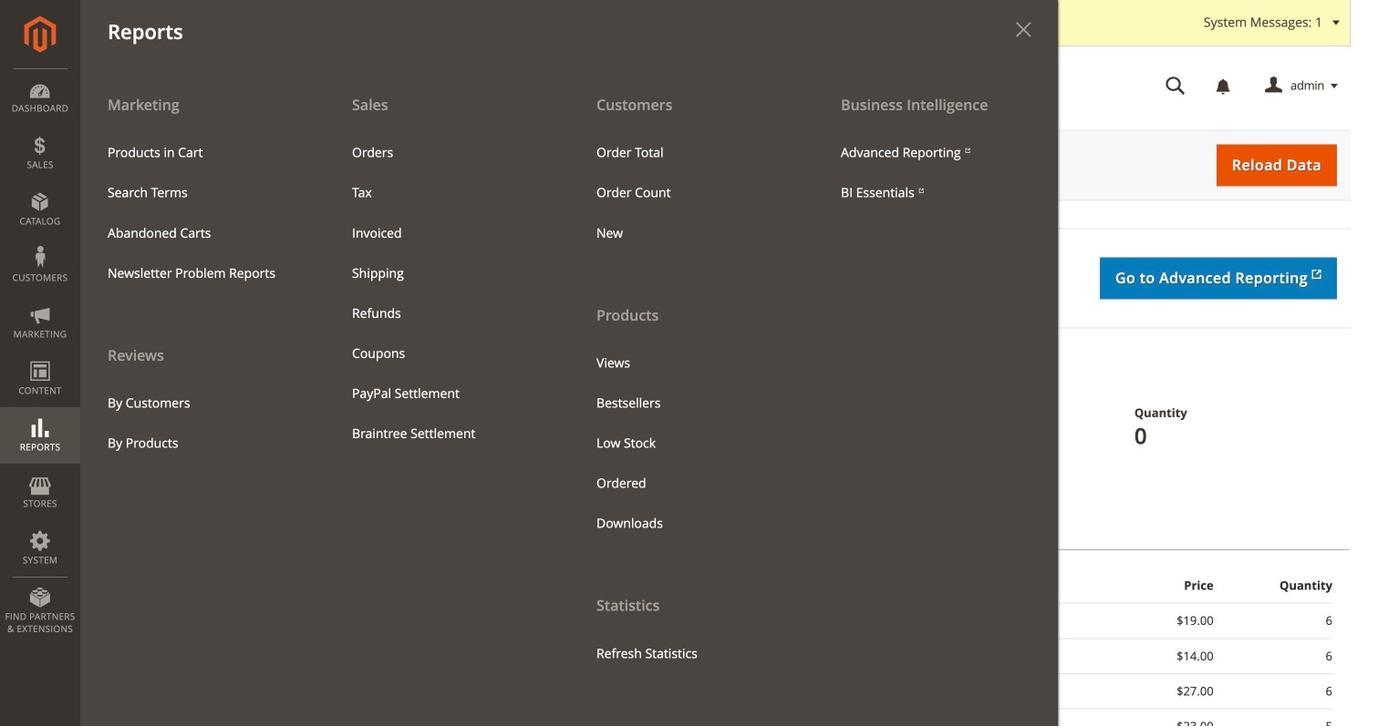 Task type: describe. For each thing, give the bounding box(es) containing it.
magento admin panel image
[[24, 16, 56, 53]]



Task type: vqa. For each thing, say whether or not it's contained in the screenshot.
Magento Admin Panel image at the left top of page
yes



Task type: locate. For each thing, give the bounding box(es) containing it.
menu bar
[[0, 0, 1058, 727]]

menu
[[80, 84, 1058, 727], [80, 84, 325, 464], [569, 84, 814, 675], [94, 133, 311, 294], [338, 133, 555, 454], [583, 133, 800, 253], [827, 133, 1044, 213], [583, 343, 800, 544], [94, 384, 311, 464]]



